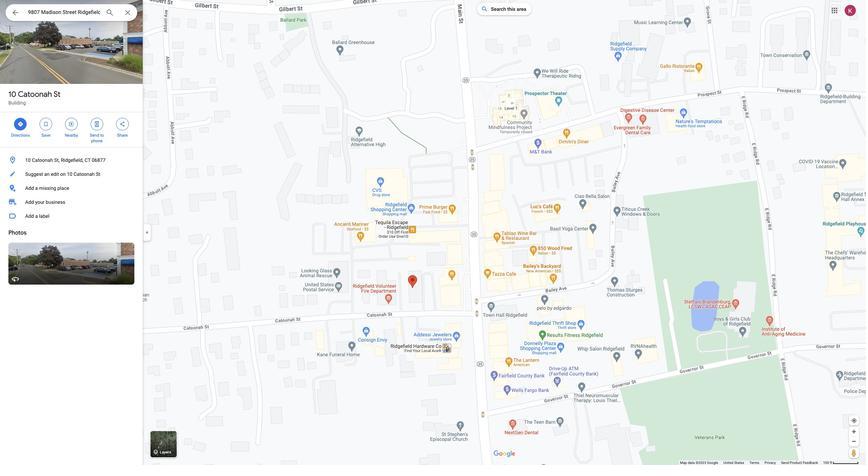 Task type: vqa. For each thing, say whether or not it's contained in the screenshot.
2:20 PM
no



Task type: describe. For each thing, give the bounding box(es) containing it.
suggest
[[25, 172, 43, 177]]


[[94, 120, 100, 128]]

states
[[735, 461, 745, 465]]

an
[[44, 172, 50, 177]]

google account: kenny nguyen  
(kenny.nguyen@adept.ai) image
[[845, 5, 856, 16]]

terms
[[750, 461, 760, 465]]


[[11, 8, 20, 18]]

your
[[35, 200, 45, 205]]

photos
[[8, 230, 27, 237]]

united
[[724, 461, 734, 465]]

feedback
[[803, 461, 818, 465]]

ridgefield,
[[61, 158, 83, 163]]

this
[[508, 6, 516, 12]]

send for send product feedback
[[782, 461, 789, 465]]

building
[[8, 100, 26, 106]]

9807 Madison Street Ridgefield, CT 06877 field
[[6, 4, 137, 21]]

united states
[[724, 461, 745, 465]]

to
[[100, 133, 104, 138]]

catoonah for st
[[18, 90, 52, 99]]

100
[[824, 461, 830, 465]]

search this area
[[491, 6, 527, 12]]

10 catoonah st, ridgefield, ct 06877 button
[[0, 153, 143, 167]]

missing
[[39, 186, 56, 191]]

directions
[[11, 133, 30, 138]]


[[17, 120, 24, 128]]

none field inside the 9807 madison street ridgefield, ct 06877 field
[[28, 8, 100, 16]]

add for add a missing place
[[25, 186, 34, 191]]

100 ft button
[[824, 461, 859, 465]]

on
[[60, 172, 66, 177]]

©2023
[[696, 461, 707, 465]]

actions for 10 catoonah st region
[[0, 112, 143, 147]]

suggest an edit on 10 catoonah st
[[25, 172, 100, 177]]

add your business
[[25, 200, 65, 205]]

google maps element
[[0, 0, 867, 466]]

10 for st
[[8, 90, 16, 99]]

a for missing
[[35, 186, 38, 191]]

suggest an edit on 10 catoonah st button
[[0, 167, 143, 181]]

add your business link
[[0, 195, 143, 209]]

2 vertical spatial catoonah
[[74, 172, 95, 177]]

10 catoonah st main content
[[0, 0, 143, 466]]

10 catoonah st, ridgefield, ct 06877
[[25, 158, 106, 163]]

data
[[688, 461, 695, 465]]

send product feedback
[[782, 461, 818, 465]]



Task type: locate. For each thing, give the bounding box(es) containing it.
send left product
[[782, 461, 789, 465]]

06877
[[92, 158, 106, 163]]

layers
[[160, 451, 171, 455]]


[[43, 120, 49, 128]]

show street view coverage image
[[849, 448, 860, 459]]

send product feedback button
[[782, 461, 818, 466]]

save
[[41, 133, 50, 138]]

send for send to phone
[[90, 133, 99, 138]]

a for label
[[35, 214, 38, 219]]

catoonah up building on the left of the page
[[18, 90, 52, 99]]

add left label
[[25, 214, 34, 219]]

10
[[8, 90, 16, 99], [25, 158, 31, 163], [67, 172, 72, 177]]

1 horizontal spatial st
[[96, 172, 100, 177]]

0 vertical spatial send
[[90, 133, 99, 138]]

business
[[46, 200, 65, 205]]

1 add from the top
[[25, 186, 34, 191]]

st inside the 10 catoonah st building
[[54, 90, 60, 99]]

0 vertical spatial 10
[[8, 90, 16, 99]]

send inside button
[[782, 461, 789, 465]]

map
[[680, 461, 687, 465]]

collapse side panel image
[[143, 229, 151, 237]]

2 horizontal spatial 10
[[67, 172, 72, 177]]

product
[[790, 461, 803, 465]]

search this area button
[[477, 3, 532, 15]]

0 vertical spatial a
[[35, 186, 38, 191]]

1 vertical spatial a
[[35, 214, 38, 219]]

nearby
[[65, 133, 78, 138]]

footer containing map data ©2023 google
[[680, 461, 824, 466]]

add a label button
[[0, 209, 143, 223]]

2 a from the top
[[35, 214, 38, 219]]

phone
[[91, 139, 103, 144]]

10 for st,
[[25, 158, 31, 163]]

catoonah inside the 10 catoonah st building
[[18, 90, 52, 99]]

st inside button
[[96, 172, 100, 177]]

zoom in image
[[852, 430, 857, 435]]

0 horizontal spatial send
[[90, 133, 99, 138]]

ct
[[85, 158, 91, 163]]

0 vertical spatial add
[[25, 186, 34, 191]]

10 catoonah st building
[[8, 90, 60, 106]]

send up "phone"
[[90, 133, 99, 138]]

send
[[90, 133, 99, 138], [782, 461, 789, 465]]

1 vertical spatial add
[[25, 200, 34, 205]]

0 vertical spatial st
[[54, 90, 60, 99]]

privacy
[[765, 461, 776, 465]]

catoonah
[[18, 90, 52, 99], [32, 158, 53, 163], [74, 172, 95, 177]]

catoonah down ct
[[74, 172, 95, 177]]

area
[[517, 6, 527, 12]]

 search field
[[6, 4, 137, 22]]

edit
[[51, 172, 59, 177]]

10 up building on the left of the page
[[8, 90, 16, 99]]

0 vertical spatial catoonah
[[18, 90, 52, 99]]

2 vertical spatial 10
[[67, 172, 72, 177]]

united states button
[[724, 461, 745, 466]]

search
[[491, 6, 506, 12]]

footer inside google maps "element"
[[680, 461, 824, 466]]

label
[[39, 214, 49, 219]]

st,
[[54, 158, 60, 163]]

a left label
[[35, 214, 38, 219]]

1 vertical spatial catoonah
[[32, 158, 53, 163]]

0 horizontal spatial 10
[[8, 90, 16, 99]]

footer
[[680, 461, 824, 466]]

1 vertical spatial send
[[782, 461, 789, 465]]

add a missing place
[[25, 186, 69, 191]]

map data ©2023 google
[[680, 461, 719, 465]]

add a missing place button
[[0, 181, 143, 195]]

add down suggest
[[25, 186, 34, 191]]

10 up suggest
[[25, 158, 31, 163]]

ft
[[830, 461, 833, 465]]

1 horizontal spatial 10
[[25, 158, 31, 163]]

2 add from the top
[[25, 200, 34, 205]]

add left your
[[25, 200, 34, 205]]

send to phone
[[90, 133, 104, 144]]

catoonah left st,
[[32, 158, 53, 163]]

privacy button
[[765, 461, 776, 466]]

1 horizontal spatial send
[[782, 461, 789, 465]]

show your location image
[[852, 418, 858, 424]]

1 vertical spatial 10
[[25, 158, 31, 163]]

send inside send to phone
[[90, 133, 99, 138]]

2 vertical spatial add
[[25, 214, 34, 219]]

add for add your business
[[25, 200, 34, 205]]


[[119, 120, 126, 128]]

a
[[35, 186, 38, 191], [35, 214, 38, 219]]

place
[[57, 186, 69, 191]]

None field
[[28, 8, 100, 16]]

0 horizontal spatial st
[[54, 90, 60, 99]]

terms button
[[750, 461, 760, 466]]

add
[[25, 186, 34, 191], [25, 200, 34, 205], [25, 214, 34, 219]]

share
[[117, 133, 128, 138]]

1 vertical spatial st
[[96, 172, 100, 177]]

google
[[708, 461, 719, 465]]

catoonah for st,
[[32, 158, 53, 163]]

1 a from the top
[[35, 186, 38, 191]]

st
[[54, 90, 60, 99], [96, 172, 100, 177]]

 button
[[6, 4, 25, 22]]

3 add from the top
[[25, 214, 34, 219]]

add a label
[[25, 214, 49, 219]]

zoom out image
[[852, 439, 857, 445]]

10 inside the 10 catoonah st building
[[8, 90, 16, 99]]

100 ft
[[824, 461, 833, 465]]

10 right on
[[67, 172, 72, 177]]

a left missing
[[35, 186, 38, 191]]

add for add a label
[[25, 214, 34, 219]]


[[68, 120, 75, 128]]



